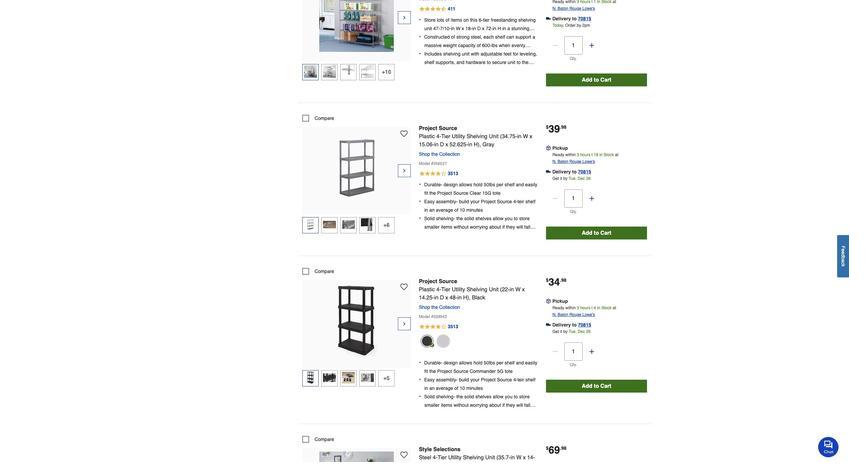 Task type: describe. For each thing, give the bounding box(es) containing it.
$ for 34
[[546, 278, 549, 283]]

through for • durable- design allows hold 50lbs per shelf and easily fit the project source commander 5g tote • easy assembly- build your project source 4-teir shelf in an average of 10 minutes • solid shelving- the solid shelves allow you to store smaller items without worrying about if they will fall through
[[424, 411, 441, 417]]

source inside project source plastic 4-tier utility shelving unit (22-in w x 14.25-in d x 48-in h), black
[[439, 279, 457, 285]]

shelving inside style selections steel 4-tier utility shelving unit (35.7-in w x 14-
[[463, 455, 484, 461]]

1 70815 button from the top
[[578, 15, 591, 22]]

steel,
[[471, 34, 482, 40]]

unit inside • store lots of items on this 6-tier freestanding shelving unit 47-7/10-in w x 18-in d x 72-in h in a stunning chrome finish
[[424, 26, 432, 31]]

they for • durable- design allows hold 50lbs per shelf and easily fit the project source clear 15g tote • easy assembly- build your project source 4-teir shelf in an average of 10 minutes • solid shelving- the solid shelves allow you to store smaller items without worrying about if they will fall through
[[506, 224, 515, 230]]

project down commander
[[481, 377, 496, 383]]

7/10-
[[440, 26, 451, 31]]

h
[[498, 26, 501, 31]]

black image
[[421, 335, 434, 348]]

chevron right image
[[402, 321, 407, 328]]

in inside • durable- design allows hold 50lbs per shelf and easily fit the project source clear 15g tote • easy assembly- build your project source 4-teir shelf in an average of 10 minutes • solid shelving- the solid shelves allow you to store smaller items without worrying about if they will fall through
[[424, 207, 428, 213]]

d for 39
[[440, 142, 444, 148]]

on inside • constructed of strong steel, each shelf can support a massive weight capacity of 600-lbs when evenly distributed on leveling feet
[[448, 51, 453, 56]]

feet inside • includes shelving unit with adjustable feet for leveling, shelf supports, and hardware to secure unit to the wall if you so desire
[[504, 51, 512, 56]]

constructed
[[424, 34, 450, 40]]

in inside ready within 3 hours | 18 in stock at n. baton rouge lowe's
[[600, 153, 603, 157]]

get for 39
[[553, 176, 559, 181]]

project source plastic 4-tier utility shelving unit (22-in w x 14.25-in d x 48-in h), black
[[419, 279, 525, 301]]

in inside style selections steel 4-tier utility shelving unit (35.7-in w x 14-
[[511, 455, 515, 461]]

and inside • includes shelving unit with adjustable feet for leveling, shelf supports, and hardware to secure unit to the wall if you so desire
[[457, 60, 465, 65]]

when
[[499, 43, 511, 48]]

so
[[447, 68, 452, 73]]

w for style selections steel 4-tier utility shelving unit (35.7-in w x 14-
[[517, 455, 522, 461]]

shelving for 39
[[467, 134, 488, 140]]

1 n. from the top
[[553, 6, 557, 11]]

today
[[553, 23, 563, 28]]

n. baton rouge lowe's
[[553, 6, 595, 11]]

70815 button for 34
[[578, 322, 591, 329]]

shop the collection link for 39
[[419, 152, 463, 157]]

truck filled image
[[546, 170, 551, 174]]

| for 34
[[592, 306, 593, 311]]

teir for • durable- design allows hold 50lbs per shelf and easily fit the project source commander 5g tote • easy assembly- build your project source 4-teir shelf in an average of 10 minutes • solid shelving- the solid shelves allow you to store smaller items without worrying about if they will fall through
[[518, 377, 524, 383]]

on inside • store lots of items on this 6-tier freestanding shelving unit 47-7/10-in w x 18-in d x 72-in h in a stunning chrome finish
[[464, 17, 469, 23]]

pickup for 39
[[553, 145, 568, 151]]

9 • from the top
[[419, 394, 421, 400]]

x inside style selections steel 4-tier utility shelving unit (35.7-in w x 14-
[[523, 455, 526, 461]]

can
[[507, 34, 514, 40]]

utility for 39
[[452, 134, 465, 140]]

assembly- for • durable- design allows hold 50lbs per shelf and easily fit the project source clear 15g tote • easy assembly- build your project source 4-teir shelf in an average of 10 minutes • solid shelving- the solid shelves allow you to store smaller items without worrying about if they will fall through
[[436, 199, 458, 204]]

6-
[[479, 17, 483, 23]]

b
[[841, 257, 846, 259]]

an for • durable- design allows hold 50lbs per shelf and easily fit the project source clear 15g tote • easy assembly- build your project source 4-teir shelf in an average of 10 minutes • solid shelving- the solid shelves allow you to store smaller items without worrying about if they will fall through
[[429, 207, 435, 213]]

project down the 356527
[[437, 190, 452, 196]]

project down white image
[[437, 369, 452, 374]]

order
[[565, 23, 576, 28]]

style selections steel 4-tier utility shelving unit (35.7-in w x 14-
[[419, 447, 535, 463]]

minutes for • durable- design allows hold 50lbs per shelf and easily fit the project source commander 5g tote • easy assembly- build your project source 4-teir shelf in an average of 10 minutes • solid shelving- the solid shelves allow you to store smaller items without worrying about if they will fall through
[[466, 386, 483, 391]]

1 delivery to 70815 from the top
[[553, 16, 591, 21]]

(34.75-
[[500, 134, 517, 140]]

hours for 39
[[580, 153, 591, 157]]

• store lots of items on this 6-tier freestanding shelving unit 47-7/10-in w x 18-in d x 72-in h in a stunning chrome finish
[[419, 17, 536, 40]]

at for 34
[[613, 306, 616, 311]]

fall for • durable- design allows hold 50lbs per shelf and easily fit the project source clear 15g tote • easy assembly- build your project source 4-teir shelf in an average of 10 minutes • solid shelving- the solid shelves allow you to store smaller items without worrying about if they will fall through
[[524, 224, 531, 230]]

15g
[[483, 190, 492, 196]]

of inside • durable- design allows hold 50lbs per shelf and easily fit the project source clear 15g tote • easy assembly- build your project source 4-teir shelf in an average of 10 minutes • solid shelving- the solid shelves allow you to store smaller items without worrying about if they will fall through
[[455, 207, 459, 213]]

the inside • includes shelving unit with adjustable feet for leveling, shelf supports, and hardware to secure unit to the wall if you so desire
[[522, 60, 529, 65]]

(22-
[[500, 287, 510, 293]]

project inside project source plastic 4-tier utility shelving unit (34.75-in w x 15.06-in d x 52.625-in h), gray
[[419, 125, 437, 132]]

and for • durable- design allows hold 50lbs per shelf and easily fit the project source clear 15g tote • easy assembly- build your project source 4-teir shelf in an average of 10 minutes • solid shelving- the solid shelves allow you to store smaller items without worrying about if they will fall through
[[516, 182, 524, 187]]

adjustable
[[481, 51, 502, 56]]

4 • from the top
[[419, 182, 421, 188]]

3 for 34
[[577, 306, 579, 311]]

tier inside style selections steel 4-tier utility shelving unit (35.7-in w x 14-
[[438, 455, 447, 461]]

6 • from the top
[[419, 216, 421, 222]]

commander
[[470, 369, 496, 374]]

wall
[[424, 68, 433, 73]]

• constructed of strong steel, each shelf can support a massive weight capacity of 600-lbs when evenly distributed on leveling feet
[[419, 34, 535, 56]]

plastic for 34
[[419, 287, 435, 293]]

shelving inside • store lots of items on this 6-tier freestanding shelving unit 47-7/10-in w x 18-in d x 72-in h in a stunning chrome finish
[[519, 17, 536, 23]]

with
[[471, 51, 480, 56]]

d inside • store lots of items on this 6-tier freestanding shelving unit 47-7/10-in w x 18-in d x 72-in h in a stunning chrome finish
[[478, 26, 481, 31]]

2 e from the top
[[841, 252, 846, 254]]

per for • durable- design allows hold 50lbs per shelf and easily fit the project source commander 5g tote • easy assembly- build your project source 4-teir shelf in an average of 10 minutes • solid shelving- the solid shelves allow you to store smaller items without worrying about if they will fall through
[[497, 360, 504, 366]]

a inside • constructed of strong steel, each shelf can support a massive weight capacity of 600-lbs when evenly distributed on leveling feet
[[533, 34, 535, 40]]

of inside • durable- design allows hold 50lbs per shelf and easily fit the project source commander 5g tote • easy assembly- build your project source 4-teir shelf in an average of 10 minutes • solid shelving- the solid shelves allow you to store smaller items without worrying about if they will fall through
[[455, 386, 459, 391]]

plastic for 39
[[419, 134, 435, 140]]

• inside • includes shelving unit with adjustable feet for leveling, shelf supports, and hardware to secure unit to the wall if you so desire
[[419, 51, 421, 57]]

600-
[[482, 43, 492, 48]]

about for • durable- design allows hold 50lbs per shelf and easily fit the project source commander 5g tote • easy assembly- build your project source 4-teir shelf in an average of 10 minutes • solid shelving- the solid shelves allow you to store smaller items without worrying about if they will fall through
[[489, 403, 501, 408]]

actual price $39.98 element
[[546, 123, 567, 135]]

plus image for 39
[[589, 195, 595, 202]]

50lbs for • durable- design allows hold 50lbs per shelf and easily fit the project source clear 15g tote • easy assembly- build your project source 4-teir shelf in an average of 10 minutes • solid shelving- the solid shelves allow you to store smaller items without worrying about if they will fall through
[[484, 182, 495, 187]]

support
[[516, 34, 531, 40]]

minus image
[[552, 42, 559, 49]]

c
[[841, 262, 846, 264]]

leveling
[[454, 51, 470, 56]]

about for • durable- design allows hold 50lbs per shelf and easily fit the project source clear 15g tote • easy assembly- build your project source 4-teir shelf in an average of 10 minutes • solid shelving- the solid shelves allow you to store smaller items without worrying about if they will fall through
[[489, 224, 501, 230]]

project inside project source plastic 4-tier utility shelving unit (22-in w x 14.25-in d x 48-in h), black
[[419, 279, 437, 285]]

easily for • durable- design allows hold 50lbs per shelf and easily fit the project source commander 5g tote • easy assembly- build your project source 4-teir shelf in an average of 10 minutes • solid shelving- the solid shelves allow you to store smaller items without worrying about if they will fall through
[[525, 360, 538, 366]]

and for • durable- design allows hold 50lbs per shelf and easily fit the project source commander 5g tote • easy assembly- build your project source 4-teir shelf in an average of 10 minutes • solid shelving- the solid shelves allow you to store smaller items without worrying about if they will fall through
[[516, 360, 524, 366]]

f
[[841, 246, 846, 249]]

in inside • durable- design allows hold 50lbs per shelf and easily fit the project source commander 5g tote • easy assembly- build your project source 4-teir shelf in an average of 10 minutes • solid shelving- the solid shelves allow you to store smaller items without worrying about if they will fall through
[[424, 386, 428, 391]]

18-
[[466, 26, 473, 31]]

f e e d b a c k
[[841, 246, 846, 267]]

1000514757 element
[[303, 268, 334, 275]]

1 lowe's from the top
[[583, 6, 595, 11]]

compare for 39
[[315, 116, 334, 121]]

+5 button
[[379, 371, 395, 387]]

x left 72-
[[482, 26, 485, 31]]

freestanding
[[491, 17, 517, 23]]

70815 button for 39
[[578, 169, 591, 175]]

47-
[[433, 26, 440, 31]]

(35.7-
[[497, 455, 511, 461]]

,
[[563, 23, 564, 28]]

project source plastic 4-tier utility shelving unit (34.75-in w x 15.06-in d x 52.625-in h), gray
[[419, 125, 533, 148]]

1 add to cart button from the top
[[546, 74, 647, 86]]

each
[[484, 34, 494, 40]]

weight
[[443, 43, 457, 48]]

teir for • durable- design allows hold 50lbs per shelf and easily fit the project source clear 15g tote • easy assembly- build your project source 4-teir shelf in an average of 10 minutes • solid shelving- the solid shelves allow you to store smaller items without worrying about if they will fall through
[[518, 199, 524, 204]]

+10
[[382, 69, 391, 75]]

72-
[[486, 26, 493, 31]]

1 stepper number input field with increment and decrement buttons number field from the top
[[564, 36, 583, 55]]

4 stars image for 34
[[419, 323, 459, 331]]

unit inside style selections steel 4-tier utility shelving unit (35.7-in w x 14-
[[485, 455, 495, 461]]

+5
[[384, 376, 390, 382]]

includes
[[424, 51, 442, 56]]

fit for • durable- design allows hold 50lbs per shelf and easily fit the project source commander 5g tote • easy assembly- build your project source 4-teir shelf in an average of 10 minutes • solid shelving- the solid shelves allow you to store smaller items without worrying about if they will fall through
[[424, 369, 428, 374]]

411 button
[[419, 5, 538, 13]]

items inside • store lots of items on this 6-tier freestanding shelving unit 47-7/10-in w x 18-in d x 72-in h in a stunning chrome finish
[[451, 17, 462, 23]]

shelving inside • includes shelving unit with adjustable feet for leveling, shelf supports, and hardware to secure unit to the wall if you so desire
[[443, 51, 461, 56]]

x left '18-'
[[462, 26, 464, 31]]

lowe's for 39
[[583, 159, 595, 164]]

rouge for 39
[[570, 159, 582, 164]]

7 • from the top
[[419, 360, 421, 366]]

at for 39
[[615, 153, 619, 157]]

+6 button
[[379, 217, 395, 234]]

1 e from the top
[[841, 249, 846, 252]]

a inside • store lots of items on this 6-tier freestanding shelving unit 47-7/10-in w x 18-in d x 72-in h in a stunning chrome finish
[[508, 26, 510, 31]]

shelf inside • includes shelving unit with adjustable feet for leveling, shelf supports, and hardware to secure unit to the wall if you so desire
[[424, 60, 435, 65]]

add to cart for 34
[[582, 383, 612, 390]]

clear
[[470, 190, 481, 196]]

shop for 39
[[419, 152, 430, 157]]

n. for 39
[[553, 159, 557, 164]]

shelf inside • constructed of strong steel, each shelf can support a massive weight capacity of 600-lbs when evenly distributed on leveling feet
[[495, 34, 505, 40]]

4- for style selections steel 4-tier utility shelving unit (35.7-in w x 14-
[[433, 455, 438, 461]]

assembly- for • durable- design allows hold 50lbs per shelf and easily fit the project source commander 5g tote • easy assembly- build your project source 4-teir shelf in an average of 10 minutes • solid shelving- the solid shelves allow you to store smaller items without worrying about if they will fall through
[[436, 377, 458, 383]]

rouge inside button
[[570, 6, 582, 11]]

dec for 34
[[578, 330, 585, 334]]

4- inside • durable- design allows hold 50lbs per shelf and easily fit the project source clear 15g tote • easy assembly- build your project source 4-teir shelf in an average of 10 minutes • solid shelving- the solid shelves allow you to store smaller items without worrying about if they will fall through
[[514, 199, 518, 204]]

your for • durable- design allows hold 50lbs per shelf and easily fit the project source commander 5g tote • easy assembly- build your project source 4-teir shelf in an average of 10 minutes • solid shelving- the solid shelves allow you to store smaller items without worrying about if they will fall through
[[471, 377, 480, 383]]

steel
[[419, 455, 431, 461]]

a inside f e e d b a c k button
[[841, 259, 846, 262]]

for
[[513, 51, 519, 56]]

leveling,
[[520, 51, 537, 56]]

distributed
[[424, 51, 446, 56]]

store for • durable- design allows hold 50lbs per shelf and easily fit the project source clear 15g tote • easy assembly- build your project source 4-teir shelf in an average of 10 minutes • solid shelving- the solid shelves allow you to store smaller items without worrying about if they will fall through
[[519, 216, 530, 221]]

collection for 39
[[439, 152, 460, 157]]

10 for • durable- design allows hold 50lbs per shelf and easily fit the project source clear 15g tote • easy assembly- build your project source 4-teir shelf in an average of 10 minutes • solid shelving- the solid shelves allow you to store smaller items without worrying about if they will fall through
[[460, 207, 465, 213]]

411
[[448, 6, 456, 12]]

store for • durable- design allows hold 50lbs per shelf and easily fit the project source commander 5g tote • easy assembly- build your project source 4-teir shelf in an average of 10 minutes • solid shelving- the solid shelves allow you to store smaller items without worrying about if they will fall through
[[519, 394, 530, 400]]

add to cart button for 39
[[546, 227, 647, 240]]

1 add from the top
[[582, 77, 593, 83]]

chrome
[[424, 34, 440, 40]]

chevron right image for +6
[[402, 168, 407, 174]]

build for • durable- design allows hold 50lbs per shelf and easily fit the project source clear 15g tote • easy assembly- build your project source 4-teir shelf in an average of 10 minutes • solid shelving- the solid shelves allow you to store smaller items without worrying about if they will fall through
[[459, 199, 469, 204]]

26 for 39
[[586, 176, 591, 181]]

$ for 39
[[546, 124, 549, 130]]

delivery to 70815 for 34
[[553, 322, 591, 328]]

339942
[[434, 315, 447, 319]]

cart for 39
[[601, 230, 612, 236]]

52.625-
[[450, 142, 468, 148]]

selections
[[434, 447, 461, 453]]

ready within 3 hours | 4 in stock at n. baton rouge lowe's
[[553, 306, 616, 317]]

15.06-
[[419, 142, 434, 148]]

1 vertical spatial unit
[[462, 51, 470, 56]]

5 • from the top
[[419, 199, 421, 205]]

source inside project source plastic 4-tier utility shelving unit (34.75-in w x 15.06-in d x 52.625-in h), gray
[[439, 125, 457, 132]]

add to cart for 39
[[582, 230, 612, 236]]

get it by tue, dec 26 for 39
[[553, 176, 591, 181]]

4- inside • durable- design allows hold 50lbs per shelf and easily fit the project source commander 5g tote • easy assembly- build your project source 4-teir shelf in an average of 10 minutes • solid shelving- the solid shelves allow you to store smaller items without worrying about if they will fall through
[[514, 377, 518, 383]]

48-
[[450, 295, 458, 301]]

2 vertical spatial unit
[[508, 60, 516, 65]]

model # 356527
[[419, 161, 447, 166]]

lbs
[[492, 43, 498, 48]]

1 cart from the top
[[601, 77, 612, 83]]

# for 34
[[431, 315, 434, 319]]

ready within 3 hours | 18 in stock at n. baton rouge lowe's
[[553, 153, 619, 164]]

of inside • store lots of items on this 6-tier freestanding shelving unit 47-7/10-in w x 18-in d x 72-in h in a stunning chrome finish
[[446, 17, 450, 23]]

.98 for 39
[[560, 124, 567, 130]]

0 vertical spatial by
[[577, 23, 581, 28]]

5g
[[497, 369, 504, 374]]

1 n. baton rouge lowe's button from the top
[[553, 5, 595, 12]]

pickup for 34
[[553, 299, 568, 304]]

solid for • durable- design allows hold 50lbs per shelf and easily fit the project source commander 5g tote • easy assembly- build your project source 4-teir shelf in an average of 10 minutes • solid shelving- the solid shelves allow you to store smaller items without worrying about if they will fall through
[[424, 394, 435, 400]]

shop the collection for 34
[[419, 305, 460, 310]]

an for • durable- design allows hold 50lbs per shelf and easily fit the project source commander 5g tote • easy assembly- build your project source 4-teir shelf in an average of 10 minutes • solid shelving- the solid shelves allow you to store smaller items without worrying about if they will fall through
[[429, 386, 435, 391]]

durable- for • durable- design allows hold 50lbs per shelf and easily fit the project source clear 15g tote • easy assembly- build your project source 4-teir shelf in an average of 10 minutes • solid shelving- the solid shelves allow you to store smaller items without worrying about if they will fall through
[[424, 182, 443, 187]]

x left 48-
[[446, 295, 448, 301]]

69
[[549, 444, 560, 456]]

• durable- design allows hold 50lbs per shelf and easily fit the project source clear 15g tote • easy assembly- build your project source 4-teir shelf in an average of 10 minutes • solid shelving- the solid shelves allow you to store smaller items without worrying about if they will fall through
[[419, 182, 538, 238]]

to inside • durable- design allows hold 50lbs per shelf and easily fit the project source clear 15g tote • easy assembly- build your project source 4-teir shelf in an average of 10 minutes • solid shelving- the solid shelves allow you to store smaller items without worrying about if they will fall through
[[514, 216, 518, 221]]

desire
[[453, 68, 466, 73]]

d
[[841, 254, 846, 257]]

• inside • constructed of strong steel, each shelf can support a massive weight capacity of 600-lbs when evenly distributed on leveling feet
[[419, 34, 421, 40]]

.98 for 69
[[560, 446, 567, 451]]

k
[[841, 264, 846, 267]]

gray
[[483, 142, 494, 148]]

14-
[[527, 455, 535, 461]]

by for 39
[[564, 176, 568, 181]]

• includes shelving unit with adjustable feet for leveling, shelf supports, and hardware to secure unit to the wall if you so desire
[[419, 51, 537, 73]]

x right (22- at the bottom right of the page
[[522, 287, 525, 293]]

you for • durable- design allows hold 50lbs per shelf and easily fit the project source commander 5g tote • easy assembly- build your project source 4-teir shelf in an average of 10 minutes • solid shelving- the solid shelves allow you to store smaller items without worrying about if they will fall through
[[505, 394, 513, 400]]

to inside • durable- design allows hold 50lbs per shelf and easily fit the project source commander 5g tote • easy assembly- build your project source 4-teir shelf in an average of 10 minutes • solid shelving- the solid shelves allow you to store smaller items without worrying about if they will fall through
[[514, 394, 518, 400]]

minus image for 39
[[552, 195, 559, 202]]

• inside • store lots of items on this 6-tier freestanding shelving unit 47-7/10-in w x 18-in d x 72-in h in a stunning chrome finish
[[419, 17, 421, 23]]

$ 69 .98
[[546, 444, 567, 456]]

you inside • includes shelving unit with adjustable feet for leveling, shelf supports, and hardware to secure unit to the wall if you so desire
[[438, 68, 445, 73]]

tier
[[483, 17, 490, 23]]

w for project source plastic 4-tier utility shelving unit (34.75-in w x 15.06-in d x 52.625-in h), gray
[[523, 134, 528, 140]]

3 for 39
[[577, 153, 579, 157]]

solid for • durable- design allows hold 50lbs per shelf and easily fit the project source clear 15g tote • easy assembly- build your project source 4-teir shelf in an average of 10 minutes • solid shelving- the solid shelves allow you to store smaller items without worrying about if they will fall through
[[424, 216, 435, 221]]

4.5 stars image
[[419, 5, 456, 13]]

# for 39
[[431, 161, 434, 166]]

qty. for 39
[[570, 210, 577, 214]]

1 70815 from the top
[[578, 16, 591, 21]]

+10 button
[[379, 64, 395, 80]]

pickup image
[[546, 146, 551, 151]]

hardware
[[466, 60, 486, 65]]

hold for • durable- design allows hold 50lbs per shelf and easily fit the project source clear 15g tote • easy assembly- build your project source 4-teir shelf in an average of 10 minutes • solid shelving- the solid shelves allow you to store smaller items without worrying about if they will fall through
[[474, 182, 483, 187]]

model # 339942
[[419, 315, 447, 319]]

easily for • durable- design allows hold 50lbs per shelf and easily fit the project source clear 15g tote • easy assembly- build your project source 4-teir shelf in an average of 10 minutes • solid shelving- the solid shelves allow you to store smaller items without worrying about if they will fall through
[[525, 182, 538, 187]]

will for • durable- design allows hold 50lbs per shelf and easily fit the project source clear 15g tote • easy assembly- build your project source 4-teir shelf in an average of 10 minutes • solid shelving- the solid shelves allow you to store smaller items without worrying about if they will fall through
[[517, 224, 523, 230]]

shelving- for • durable- design allows hold 50lbs per shelf and easily fit the project source clear 15g tote • easy assembly- build your project source 4-teir shelf in an average of 10 minutes • solid shelving- the solid shelves allow you to store smaller items without worrying about if they will fall through
[[436, 216, 455, 221]]

in inside ready within 3 hours | 4 in stock at n. baton rouge lowe's
[[597, 306, 601, 311]]

1 baton from the top
[[558, 6, 568, 11]]

hours for 34
[[580, 306, 591, 311]]

store
[[424, 17, 436, 23]]

by for 34
[[564, 330, 568, 334]]

lots
[[437, 17, 444, 23]]

shelves for • durable- design allows hold 50lbs per shelf and easily fit the project source clear 15g tote • easy assembly- build your project source 4-teir shelf in an average of 10 minutes • solid shelving- the solid shelves allow you to store smaller items without worrying about if they will fall through
[[476, 216, 492, 221]]

4 gallery item 0 image from the top
[[319, 452, 394, 463]]

baton for 39
[[558, 159, 568, 164]]

massive
[[424, 43, 442, 48]]

secure
[[492, 60, 507, 65]]

1 delivery from the top
[[553, 16, 571, 21]]



Task type: vqa. For each thing, say whether or not it's contained in the screenshot.
Outdoor corresponding to Outdoor Tools & Equipment
no



Task type: locate. For each thing, give the bounding box(es) containing it.
baton down actual price $34.98 element
[[558, 313, 568, 317]]

2 solid from the top
[[464, 394, 474, 400]]

capacity
[[458, 43, 476, 48]]

n. baton rouge lowe's button up today , order by 2pm
[[553, 5, 595, 12]]

1 vertical spatial 70815
[[578, 169, 591, 175]]

fit inside • durable- design allows hold 50lbs per shelf and easily fit the project source clear 15g tote • easy assembly- build your project source 4-teir shelf in an average of 10 minutes • solid shelving- the solid shelves allow you to store smaller items without worrying about if they will fall through
[[424, 190, 428, 196]]

3513 button for 39
[[419, 170, 538, 178]]

1 vertical spatial shelves
[[476, 394, 492, 400]]

items for • durable- design allows hold 50lbs per shelf and easily fit the project source commander 5g tote • easy assembly- build your project source 4-teir shelf in an average of 10 minutes • solid shelving- the solid shelves allow you to store smaller items without worrying about if they will fall through
[[441, 403, 452, 408]]

3 baton from the top
[[558, 313, 568, 317]]

design down white image
[[444, 360, 458, 366]]

0 vertical spatial minus image
[[552, 195, 559, 202]]

| left 18
[[592, 153, 593, 157]]

1 an from the top
[[429, 207, 435, 213]]

tote
[[493, 190, 501, 196], [505, 369, 513, 374]]

gallery item 0 image
[[319, 0, 394, 52], [319, 131, 394, 205], [319, 284, 394, 358], [319, 452, 394, 463]]

356527
[[434, 161, 447, 166]]

2 tue, from the top
[[569, 330, 577, 334]]

2 vertical spatial you
[[505, 394, 513, 400]]

it down ready within 3 hours | 18 in stock at n. baton rouge lowe's
[[560, 176, 562, 181]]

shelving up stunning
[[519, 17, 536, 23]]

1 vertical spatial solid
[[464, 394, 474, 400]]

0 vertical spatial #
[[431, 161, 434, 166]]

1 vertical spatial add to cart
[[582, 230, 612, 236]]

durable- down black icon
[[424, 360, 443, 366]]

1 vertical spatial ready
[[553, 306, 564, 311]]

2 vertical spatial unit
[[485, 455, 495, 461]]

2 hours from the top
[[580, 306, 591, 311]]

x left 52.625-
[[446, 142, 448, 148]]

tier up 52.625-
[[441, 134, 451, 140]]

1 vertical spatial #
[[431, 315, 434, 319]]

source
[[439, 125, 457, 132], [454, 190, 469, 196], [497, 199, 512, 204], [439, 279, 457, 285], [454, 369, 469, 374], [497, 377, 512, 383]]

3 qty. from the top
[[570, 363, 577, 368]]

3 left 4
[[577, 306, 579, 311]]

d for 34
[[440, 295, 444, 301]]

store
[[519, 216, 530, 221], [519, 394, 530, 400]]

# down 14.25-
[[431, 315, 434, 319]]

3 add from the top
[[582, 383, 593, 390]]

1 teir from the top
[[518, 199, 524, 204]]

evenly
[[512, 43, 526, 48]]

$ 39 .98
[[546, 123, 567, 135]]

1 26 from the top
[[586, 176, 591, 181]]

1 pickup from the top
[[553, 145, 568, 151]]

delivery down ready within 3 hours | 4 in stock at n. baton rouge lowe's
[[553, 322, 571, 328]]

$
[[546, 124, 549, 130], [546, 278, 549, 283], [546, 446, 549, 451]]

durable- down model # 356527
[[424, 182, 443, 187]]

14.25-
[[419, 295, 434, 301]]

3 inside ready within 3 hours | 4 in stock at n. baton rouge lowe's
[[577, 306, 579, 311]]

2 vertical spatial shelving
[[463, 455, 484, 461]]

1 allow from the top
[[493, 216, 504, 221]]

dec down ready within 3 hours | 4 in stock at n. baton rouge lowe's
[[578, 330, 585, 334]]

1 solid from the top
[[424, 216, 435, 221]]

plastic inside project source plastic 4-tier utility shelving unit (34.75-in w x 15.06-in d x 52.625-in h), gray
[[419, 134, 435, 140]]

50061465 element
[[303, 115, 334, 122]]

2 vertical spatial compare
[[315, 437, 334, 442]]

2 allows from the top
[[459, 360, 472, 366]]

2 design from the top
[[444, 360, 458, 366]]

baton for 34
[[558, 313, 568, 317]]

2 an from the top
[[429, 386, 435, 391]]

minus image for 34
[[552, 349, 559, 355]]

1 vertical spatial will
[[517, 403, 523, 408]]

# down 15.06-
[[431, 161, 434, 166]]

teir inside • durable- design allows hold 50lbs per shelf and easily fit the project source clear 15g tote • easy assembly- build your project source 4-teir shelf in an average of 10 minutes • solid shelving- the solid shelves allow you to store smaller items without worrying about if they will fall through
[[518, 199, 524, 204]]

rouge inside ready within 3 hours | 18 in stock at n. baton rouge lowe's
[[570, 159, 582, 164]]

tote right the "5g"
[[505, 369, 513, 374]]

shop the collection link up 339942
[[419, 305, 463, 310]]

1 qty. from the top
[[570, 56, 577, 61]]

lowe's for 34
[[583, 313, 595, 317]]

by left "2pm" on the right of the page
[[577, 23, 581, 28]]

2 # from the top
[[431, 315, 434, 319]]

2 vertical spatial delivery to 70815
[[553, 322, 591, 328]]

tier down selections
[[438, 455, 447, 461]]

2 $ from the top
[[546, 278, 549, 283]]

within for 34
[[566, 306, 576, 311]]

model left the 356527
[[419, 161, 430, 166]]

1 vertical spatial pickup
[[553, 299, 568, 304]]

project
[[419, 125, 437, 132], [437, 190, 452, 196], [481, 199, 496, 204], [419, 279, 437, 285], [437, 369, 452, 374], [481, 377, 496, 383]]

your
[[471, 199, 480, 204], [471, 377, 480, 383]]

1 collection from the top
[[439, 152, 460, 157]]

• durable- design allows hold 50lbs per shelf and easily fit the project source commander 5g tote • easy assembly- build your project source 4-teir shelf in an average of 10 minutes • solid shelving- the solid shelves allow you to store smaller items without worrying about if they will fall through
[[419, 360, 538, 417]]

$ inside $ 69 .98
[[546, 446, 549, 451]]

1 vertical spatial utility
[[452, 287, 465, 293]]

project up 15.06-
[[419, 125, 437, 132]]

e up d
[[841, 249, 846, 252]]

2 minutes from the top
[[466, 386, 483, 391]]

2 4 stars image from the top
[[419, 323, 459, 331]]

tue, down ready within 3 hours | 18 in stock at n. baton rouge lowe's
[[569, 176, 577, 181]]

0 horizontal spatial a
[[508, 26, 510, 31]]

delivery to 70815 down ready within 3 hours | 18 in stock at n. baton rouge lowe's
[[553, 169, 591, 175]]

f e e d b a c k button
[[838, 235, 849, 278]]

0 vertical spatial a
[[508, 26, 510, 31]]

2 cart from the top
[[601, 230, 612, 236]]

1 easy from the top
[[424, 199, 435, 204]]

4- inside project source plastic 4-tier utility shelving unit (34.75-in w x 15.06-in d x 52.625-in h), gray
[[437, 134, 441, 140]]

unit for 39
[[489, 134, 499, 140]]

unit up gray
[[489, 134, 499, 140]]

2 dec from the top
[[578, 330, 585, 334]]

1 vertical spatial about
[[489, 403, 501, 408]]

1 truck filled image from the top
[[546, 16, 551, 21]]

70815 up "2pm" on the right of the page
[[578, 16, 591, 21]]

2 26 from the top
[[586, 330, 591, 334]]

0 vertical spatial worrying
[[470, 224, 488, 230]]

h), inside project source plastic 4-tier utility shelving unit (34.75-in w x 15.06-in d x 52.625-in h), gray
[[474, 142, 481, 148]]

18
[[594, 153, 599, 157]]

0 vertical spatial shelving
[[467, 134, 488, 140]]

|
[[592, 153, 593, 157], [592, 306, 593, 311]]

0 vertical spatial shop the collection link
[[419, 152, 463, 157]]

shelving- inside • durable- design allows hold 50lbs per shelf and easily fit the project source commander 5g tote • easy assembly- build your project source 4-teir shelf in an average of 10 minutes • solid shelving- the solid shelves allow you to store smaller items without worrying about if they will fall through
[[436, 394, 455, 400]]

finish
[[442, 34, 453, 40]]

design down the 356527
[[444, 182, 458, 187]]

2 plastic from the top
[[419, 287, 435, 293]]

baton down the $ 39 .98
[[558, 159, 568, 164]]

model for 39
[[419, 161, 430, 166]]

hold inside • durable- design allows hold 50lbs per shelf and easily fit the project source commander 5g tote • easy assembly- build your project source 4-teir shelf in an average of 10 minutes • solid shelving- the solid shelves allow you to store smaller items without worrying about if they will fall through
[[474, 360, 483, 366]]

delivery up ,
[[553, 16, 571, 21]]

ready inside ready within 3 hours | 4 in stock at n. baton rouge lowe's
[[553, 306, 564, 311]]

Stepper number input field with increment and decrement buttons number field
[[564, 36, 583, 55], [564, 190, 583, 208], [564, 343, 583, 361]]

1 solid from the top
[[464, 216, 474, 221]]

fit down model # 356527
[[424, 190, 428, 196]]

1 vertical spatial worrying
[[470, 403, 488, 408]]

w for project source plastic 4-tier utility shelving unit (22-in w x 14.25-in d x 48-in h), black
[[516, 287, 521, 293]]

rouge inside ready within 3 hours | 4 in stock at n. baton rouge lowe's
[[570, 313, 582, 317]]

solid for • durable- design allows hold 50lbs per shelf and easily fit the project source clear 15g tote • easy assembly- build your project source 4-teir shelf in an average of 10 minutes • solid shelving- the solid shelves allow you to store smaller items without worrying about if they will fall through
[[464, 216, 474, 221]]

2 model from the top
[[419, 315, 430, 319]]

2 collection from the top
[[439, 305, 460, 310]]

at right 4
[[613, 306, 616, 311]]

delivery to 70815 for 39
[[553, 169, 591, 175]]

1 horizontal spatial feet
[[504, 51, 512, 56]]

2 add from the top
[[582, 230, 593, 236]]

will inside • durable- design allows hold 50lbs per shelf and easily fit the project source commander 5g tote • easy assembly- build your project source 4-teir shelf in an average of 10 minutes • solid shelving- the solid shelves allow you to store smaller items without worrying about if they will fall through
[[517, 403, 523, 408]]

1 10 from the top
[[460, 207, 465, 213]]

tote inside • durable- design allows hold 50lbs per shelf and easily fit the project source commander 5g tote • easy assembly- build your project source 4-teir shelf in an average of 10 minutes • solid shelving- the solid shelves allow you to store smaller items without worrying about if they will fall through
[[505, 369, 513, 374]]

items inside • durable- design allows hold 50lbs per shelf and easily fit the project source commander 5g tote • easy assembly- build your project source 4-teir shelf in an average of 10 minutes • solid shelving- the solid shelves allow you to store smaller items without worrying about if they will fall through
[[441, 403, 452, 408]]

minutes down clear
[[466, 207, 483, 213]]

items inside • durable- design allows hold 50lbs per shelf and easily fit the project source clear 15g tote • easy assembly- build your project source 4-teir shelf in an average of 10 minutes • solid shelving- the solid shelves allow you to store smaller items without worrying about if they will fall through
[[441, 224, 452, 230]]

dec down ready within 3 hours | 18 in stock at n. baton rouge lowe's
[[578, 176, 585, 181]]

1 vertical spatial solid
[[424, 394, 435, 400]]

plastic up 15.06-
[[419, 134, 435, 140]]

0 vertical spatial add to cart
[[582, 77, 612, 83]]

0 vertical spatial tue,
[[569, 176, 577, 181]]

2 vertical spatial cart
[[601, 383, 612, 390]]

0 vertical spatial qty.
[[570, 56, 577, 61]]

per
[[497, 182, 504, 187], [497, 360, 504, 366]]

3513 for 34
[[448, 324, 458, 330]]

3 gallery item 0 image from the top
[[319, 284, 394, 358]]

tue, for 34
[[569, 330, 577, 334]]

2 shop the collection from the top
[[419, 305, 460, 310]]

1 hold from the top
[[474, 182, 483, 187]]

$ 34 .98
[[546, 276, 567, 288]]

0 vertical spatial truck filled image
[[546, 16, 551, 21]]

without for • durable- design allows hold 50lbs per shelf and easily fit the project source clear 15g tote • easy assembly- build your project source 4-teir shelf in an average of 10 minutes • solid shelving- the solid shelves allow you to store smaller items without worrying about if they will fall through
[[454, 224, 469, 230]]

average inside • durable- design allows hold 50lbs per shelf and easily fit the project source clear 15g tote • easy assembly- build your project source 4-teir shelf in an average of 10 minutes • solid shelving- the solid shelves allow you to store smaller items without worrying about if they will fall through
[[436, 207, 453, 213]]

plus image
[[589, 195, 595, 202], [589, 349, 595, 355]]

1 vertical spatial an
[[429, 386, 435, 391]]

fall inside • durable- design allows hold 50lbs per shelf and easily fit the project source clear 15g tote • easy assembly- build your project source 4-teir shelf in an average of 10 minutes • solid shelving- the solid shelves allow you to store smaller items without worrying about if they will fall through
[[524, 224, 531, 230]]

allows inside • durable- design allows hold 50lbs per shelf and easily fit the project source commander 5g tote • easy assembly- build your project source 4-teir shelf in an average of 10 minutes • solid shelving- the solid shelves allow you to store smaller items without worrying about if they will fall through
[[459, 360, 472, 366]]

if inside • durable- design allows hold 50lbs per shelf and easily fit the project source clear 15g tote • easy assembly- build your project source 4-teir shelf in an average of 10 minutes • solid shelving- the solid shelves allow you to store smaller items without worrying about if they will fall through
[[503, 224, 505, 230]]

999990404 element
[[303, 436, 334, 443]]

1 vertical spatial you
[[505, 216, 513, 221]]

about inside • durable- design allows hold 50lbs per shelf and easily fit the project source commander 5g tote • easy assembly- build your project source 4-teir shelf in an average of 10 minutes • solid shelving- the solid shelves allow you to store smaller items without worrying about if they will fall through
[[489, 403, 501, 408]]

baton up ,
[[558, 6, 568, 11]]

shop for 34
[[419, 305, 430, 310]]

1 vertical spatial average
[[436, 386, 453, 391]]

tote right 15g on the right of the page
[[493, 190, 501, 196]]

fall
[[524, 224, 531, 230], [524, 403, 531, 408]]

1 3513 button from the top
[[419, 170, 538, 178]]

it down ready within 3 hours | 4 in stock at n. baton rouge lowe's
[[560, 330, 562, 334]]

an inside • durable- design allows hold 50lbs per shelf and easily fit the project source commander 5g tote • easy assembly- build your project source 4-teir shelf in an average of 10 minutes • solid shelving- the solid shelves allow you to store smaller items without worrying about if they will fall through
[[429, 386, 435, 391]]

and
[[457, 60, 465, 65], [516, 182, 524, 187], [516, 360, 524, 366]]

will inside • durable- design allows hold 50lbs per shelf and easily fit the project source clear 15g tote • easy assembly- build your project source 4-teir shelf in an average of 10 minutes • solid shelving- the solid shelves allow you to store smaller items without worrying about if they will fall through
[[517, 224, 523, 230]]

0 vertical spatial it
[[560, 176, 562, 181]]

2 vertical spatial .98
[[560, 446, 567, 451]]

1 shelving- from the top
[[436, 216, 455, 221]]

on down weight
[[448, 51, 453, 56]]

1 vertical spatial 3
[[577, 306, 579, 311]]

1 heart outline image from the top
[[400, 283, 408, 291]]

minutes down commander
[[466, 386, 483, 391]]

.98 inside $ 69 .98
[[560, 446, 567, 451]]

durable- for • durable- design allows hold 50lbs per shelf and easily fit the project source commander 5g tote • easy assembly- build your project source 4-teir shelf in an average of 10 minutes • solid shelving- the solid shelves allow you to store smaller items without worrying about if they will fall through
[[424, 360, 443, 366]]

3513
[[448, 171, 458, 176], [448, 324, 458, 330]]

2 about from the top
[[489, 403, 501, 408]]

2 through from the top
[[424, 411, 441, 417]]

within left 4
[[566, 306, 576, 311]]

gallery item 0 image for +5
[[319, 284, 394, 358]]

a up can
[[508, 26, 510, 31]]

utility inside style selections steel 4-tier utility shelving unit (35.7-in w x 14-
[[448, 455, 462, 461]]

26 for 34
[[586, 330, 591, 334]]

0 vertical spatial utility
[[452, 134, 465, 140]]

1 shelves from the top
[[476, 216, 492, 221]]

easy inside • durable- design allows hold 50lbs per shelf and easily fit the project source commander 5g tote • easy assembly- build your project source 4-teir shelf in an average of 10 minutes • solid shelving- the solid shelves allow you to store smaller items without worrying about if they will fall through
[[424, 377, 435, 383]]

0 vertical spatial assembly-
[[436, 199, 458, 204]]

39
[[549, 123, 560, 135]]

store inside • durable- design allows hold 50lbs per shelf and easily fit the project source clear 15g tote • easy assembly- build your project source 4-teir shelf in an average of 10 minutes • solid shelving- the solid shelves allow you to store smaller items without worrying about if they will fall through
[[519, 216, 530, 221]]

1 vertical spatial 50lbs
[[484, 360, 495, 366]]

$ inside the $ 39 .98
[[546, 124, 549, 130]]

1 vertical spatial your
[[471, 377, 480, 383]]

actual price $69.98 element
[[546, 444, 567, 456]]

0 vertical spatial 50lbs
[[484, 182, 495, 187]]

1 gallery item 0 image from the top
[[319, 0, 394, 52]]

shelving left (35.7-
[[463, 455, 484, 461]]

of
[[446, 17, 450, 23], [451, 34, 455, 40], [477, 43, 481, 48], [455, 207, 459, 213], [455, 386, 459, 391]]

3 • from the top
[[419, 51, 421, 57]]

average inside • durable- design allows hold 50lbs per shelf and easily fit the project source commander 5g tote • easy assembly- build your project source 4-teir shelf in an average of 10 minutes • solid shelving- the solid shelves allow you to store smaller items without worrying about if they will fall through
[[436, 386, 453, 391]]

1 design from the top
[[444, 182, 458, 187]]

fall for • durable- design allows hold 50lbs per shelf and easily fit the project source commander 5g tote • easy assembly- build your project source 4-teir shelf in an average of 10 minutes • solid shelving- the solid shelves allow you to store smaller items without worrying about if they will fall through
[[524, 403, 531, 408]]

shelves inside • durable- design allows hold 50lbs per shelf and easily fit the project source commander 5g tote • easy assembly- build your project source 4-teir shelf in an average of 10 minutes • solid shelving- the solid shelves allow you to store smaller items without worrying about if they will fall through
[[476, 394, 492, 400]]

w inside style selections steel 4-tier utility shelving unit (35.7-in w x 14-
[[517, 455, 522, 461]]

stunning
[[512, 26, 530, 31]]

0 vertical spatial model
[[419, 161, 430, 166]]

1 rouge from the top
[[570, 6, 582, 11]]

n. inside ready within 3 hours | 18 in stock at n. baton rouge lowe's
[[553, 159, 557, 164]]

delivery to 70815 up today , order by 2pm
[[553, 16, 591, 21]]

shelving
[[467, 134, 488, 140], [467, 287, 488, 293], [463, 455, 484, 461]]

d right 15.06-
[[440, 142, 444, 148]]

1 vertical spatial a
[[533, 34, 535, 40]]

0 vertical spatial if
[[434, 68, 436, 73]]

1 vertical spatial model
[[419, 315, 430, 319]]

worrying inside • durable- design allows hold 50lbs per shelf and easily fit the project source commander 5g tote • easy assembly- build your project source 4-teir shelf in an average of 10 minutes • solid shelving- the solid shelves allow you to store smaller items without worrying about if they will fall through
[[470, 403, 488, 408]]

unit left (22- at the bottom right of the page
[[489, 287, 499, 293]]

build inside • durable- design allows hold 50lbs per shelf and easily fit the project source commander 5g tote • easy assembly- build your project source 4-teir shelf in an average of 10 minutes • solid shelving- the solid shelves allow you to store smaller items without worrying about if they will fall through
[[459, 377, 469, 383]]

compare for 34
[[315, 269, 334, 274]]

by
[[577, 23, 581, 28], [564, 176, 568, 181], [564, 330, 568, 334]]

3513 up white image
[[448, 324, 458, 330]]

1 vertical spatial chevron right image
[[402, 168, 407, 174]]

0 vertical spatial solid
[[424, 216, 435, 221]]

if inside • includes shelving unit with adjustable feet for leveling, shelf supports, and hardware to secure unit to the wall if you so desire
[[434, 68, 436, 73]]

50lbs
[[484, 182, 495, 187], [484, 360, 495, 366]]

0 vertical spatial 10
[[460, 207, 465, 213]]

fit for • durable- design allows hold 50lbs per shelf and easily fit the project source clear 15g tote • easy assembly- build your project source 4-teir shelf in an average of 10 minutes • solid shelving- the solid shelves allow you to store smaller items without worrying about if they will fall through
[[424, 190, 428, 196]]

h), for 34
[[463, 295, 471, 301]]

without inside • durable- design allows hold 50lbs per shelf and easily fit the project source commander 5g tote • easy assembly- build your project source 4-teir shelf in an average of 10 minutes • solid shelving- the solid shelves allow you to store smaller items without worrying about if they will fall through
[[454, 403, 469, 408]]

2 chevron right image from the top
[[402, 168, 407, 174]]

w up 'strong'
[[456, 26, 461, 31]]

0 vertical spatial solid
[[464, 216, 474, 221]]

solid inside • durable- design allows hold 50lbs per shelf and easily fit the project source commander 5g tote • easy assembly- build your project source 4-teir shelf in an average of 10 minutes • solid shelving- the solid shelves allow you to store smaller items without worrying about if they will fall through
[[424, 394, 435, 400]]

shop the collection up 339942
[[419, 305, 460, 310]]

4 stars image down 339942
[[419, 323, 459, 331]]

they inside • durable- design allows hold 50lbs per shelf and easily fit the project source commander 5g tote • easy assembly- build your project source 4-teir shelf in an average of 10 minutes • solid shelving- the solid shelves allow you to store smaller items without worrying about if they will fall through
[[506, 403, 515, 408]]

1 3 from the top
[[577, 153, 579, 157]]

2 stepper number input field with increment and decrement buttons number field from the top
[[564, 190, 583, 208]]

2 allow from the top
[[493, 394, 504, 400]]

26 down ready within 3 hours | 4 in stock at n. baton rouge lowe's
[[586, 330, 591, 334]]

1 vertical spatial smaller
[[424, 403, 440, 408]]

2 n. from the top
[[553, 159, 557, 164]]

n. baton rouge lowe's button down 4
[[553, 312, 595, 318]]

26
[[586, 176, 591, 181], [586, 330, 591, 334]]

h), inside project source plastic 4-tier utility shelving unit (22-in w x 14.25-in d x 48-in h), black
[[463, 295, 471, 301]]

0 vertical spatial get it by tue, dec 26
[[553, 176, 591, 181]]

0 vertical spatial 3
[[577, 153, 579, 157]]

1 vertical spatial allow
[[493, 394, 504, 400]]

2 shelves from the top
[[476, 394, 492, 400]]

4- inside project source plastic 4-tier utility shelving unit (22-in w x 14.25-in d x 48-in h), black
[[437, 287, 441, 293]]

0 vertical spatial allows
[[459, 182, 472, 187]]

actual price $34.98 element
[[546, 276, 567, 288]]

without for • durable- design allows hold 50lbs per shelf and easily fit the project source commander 5g tote • easy assembly- build your project source 4-teir shelf in an average of 10 minutes • solid shelving- the solid shelves allow you to store smaller items without worrying about if they will fall through
[[454, 403, 469, 408]]

n. baton rouge lowe's button for 39
[[553, 158, 595, 165]]

1 horizontal spatial a
[[533, 34, 535, 40]]

h),
[[474, 142, 481, 148], [463, 295, 471, 301]]

1 vertical spatial collection
[[439, 305, 460, 310]]

items for • durable- design allows hold 50lbs per shelf and easily fit the project source clear 15g tote • easy assembly- build your project source 4-teir shelf in an average of 10 minutes • solid shelving- the solid shelves allow you to store smaller items without worrying about if they will fall through
[[441, 224, 452, 230]]

fit down black icon
[[424, 369, 428, 374]]

they
[[506, 224, 515, 230], [506, 403, 515, 408]]

1 vertical spatial easily
[[525, 360, 538, 366]]

dec
[[578, 176, 585, 181], [578, 330, 585, 334]]

shelving inside project source plastic 4-tier utility shelving unit (22-in w x 14.25-in d x 48-in h), black
[[467, 287, 488, 293]]

10
[[460, 207, 465, 213], [460, 386, 465, 391]]

shelves for • durable- design allows hold 50lbs per shelf and easily fit the project source commander 5g tote • easy assembly- build your project source 4-teir shelf in an average of 10 minutes • solid shelving- the solid shelves allow you to store smaller items without worrying about if they will fall through
[[476, 394, 492, 400]]

design inside • durable- design allows hold 50lbs per shelf and easily fit the project source clear 15g tote • easy assembly- build your project source 4-teir shelf in an average of 10 minutes • solid shelving- the solid shelves allow you to store smaller items without worrying about if they will fall through
[[444, 182, 458, 187]]

10 inside • durable- design allows hold 50lbs per shelf and easily fit the project source commander 5g tote • easy assembly- build your project source 4-teir shelf in an average of 10 minutes • solid shelving- the solid shelves allow you to store smaller items without worrying about if they will fall through
[[460, 386, 465, 391]]

qty.
[[570, 56, 577, 61], [570, 210, 577, 214], [570, 363, 577, 368]]

shelving up black on the bottom right
[[467, 287, 488, 293]]

1 vertical spatial shelving
[[443, 51, 461, 56]]

today , order by 2pm
[[553, 23, 590, 28]]

supports,
[[436, 60, 455, 65]]

unit for 34
[[489, 287, 499, 293]]

heart outline image
[[400, 130, 408, 138]]

utility up 48-
[[452, 287, 465, 293]]

1 without from the top
[[454, 224, 469, 230]]

lowe's down 18
[[583, 159, 595, 164]]

pickup image
[[546, 299, 551, 304]]

unit
[[489, 134, 499, 140], [489, 287, 499, 293], [485, 455, 495, 461]]

1 $ from the top
[[546, 124, 549, 130]]

tue,
[[569, 176, 577, 181], [569, 330, 577, 334]]

x right (34.75-
[[530, 134, 533, 140]]

1 vertical spatial d
[[440, 142, 444, 148]]

0 vertical spatial rouge
[[570, 6, 582, 11]]

3 lowe's from the top
[[583, 313, 595, 317]]

shelves inside • durable- design allows hold 50lbs per shelf and easily fit the project source clear 15g tote • easy assembly- build your project source 4-teir shelf in an average of 10 minutes • solid shelving- the solid shelves allow you to store smaller items without worrying about if they will fall through
[[476, 216, 492, 221]]

qty. for 34
[[570, 363, 577, 368]]

stock
[[604, 153, 614, 157], [602, 306, 612, 311]]

#
[[431, 161, 434, 166], [431, 315, 434, 319]]

solid
[[464, 216, 474, 221], [464, 394, 474, 400]]

teir inside • durable- design allows hold 50lbs per shelf and easily fit the project source commander 5g tote • easy assembly- build your project source 4-teir shelf in an average of 10 minutes • solid shelving- the solid shelves allow you to store smaller items without worrying about if they will fall through
[[518, 377, 524, 383]]

1 chevron right image from the top
[[402, 14, 407, 21]]

a right support
[[533, 34, 535, 40]]

0 vertical spatial hours
[[580, 153, 591, 157]]

hours left 4
[[580, 306, 591, 311]]

plastic up 14.25-
[[419, 287, 435, 293]]

delivery for 34
[[553, 322, 571, 328]]

70815 for 39
[[578, 169, 591, 175]]

2 vertical spatial stepper number input field with increment and decrement buttons number field
[[564, 343, 583, 361]]

durable- inside • durable- design allows hold 50lbs per shelf and easily fit the project source commander 5g tote • easy assembly- build your project source 4-teir shelf in an average of 10 minutes • solid shelving- the solid shelves allow you to store smaller items without worrying about if they will fall through
[[424, 360, 443, 366]]

you
[[438, 68, 445, 73], [505, 216, 513, 221], [505, 394, 513, 400]]

baton inside ready within 3 hours | 4 in stock at n. baton rouge lowe's
[[558, 313, 568, 317]]

collection down 52.625-
[[439, 152, 460, 157]]

per inside • durable- design allows hold 50lbs per shelf and easily fit the project source commander 5g tote • easy assembly- build your project source 4-teir shelf in an average of 10 minutes • solid shelving- the solid shelves allow you to store smaller items without worrying about if they will fall through
[[497, 360, 504, 366]]

tier for 39
[[441, 134, 451, 140]]

strong
[[457, 34, 470, 40]]

1 it from the top
[[560, 176, 562, 181]]

pickup right pickup icon
[[553, 145, 568, 151]]

3 delivery from the top
[[553, 322, 571, 328]]

stock right 4
[[602, 306, 612, 311]]

4
[[594, 306, 596, 311]]

it for 39
[[560, 176, 562, 181]]

they for • durable- design allows hold 50lbs per shelf and easily fit the project source commander 5g tote • easy assembly- build your project source 4-teir shelf in an average of 10 minutes • solid shelving- the solid shelves allow you to store smaller items without worrying about if they will fall through
[[506, 403, 515, 408]]

add for 39
[[582, 230, 593, 236]]

1 add to cart from the top
[[582, 77, 612, 83]]

unit inside project source plastic 4-tier utility shelving unit (22-in w x 14.25-in d x 48-in h), black
[[489, 287, 499, 293]]

50lbs inside • durable- design allows hold 50lbs per shelf and easily fit the project source commander 5g tote • easy assembly- build your project source 4-teir shelf in an average of 10 minutes • solid shelving- the solid shelves allow you to store smaller items without worrying about if they will fall through
[[484, 360, 495, 366]]

0 vertical spatial smaller
[[424, 224, 440, 230]]

tote for • durable- design allows hold 50lbs per shelf and easily fit the project source commander 5g tote • easy assembly- build your project source 4-teir shelf in an average of 10 minutes • solid shelving- the solid shelves allow you to store smaller items without worrying about if they will fall through
[[505, 369, 513, 374]]

a up k
[[841, 259, 846, 262]]

an inside • durable- design allows hold 50lbs per shelf and easily fit the project source clear 15g tote • easy assembly- build your project source 4-teir shelf in an average of 10 minutes • solid shelving- the solid shelves allow you to store smaller items without worrying about if they will fall through
[[429, 207, 435, 213]]

1 vertical spatial delivery to 70815
[[553, 169, 591, 175]]

2 10 from the top
[[460, 386, 465, 391]]

heart outline image
[[400, 283, 408, 291], [400, 452, 408, 459]]

2 | from the top
[[592, 306, 593, 311]]

build inside • durable- design allows hold 50lbs per shelf and easily fit the project source clear 15g tote • easy assembly- build your project source 4-teir shelf in an average of 10 minutes • solid shelving- the solid shelves allow you to store smaller items without worrying about if they will fall through
[[459, 199, 469, 204]]

0 vertical spatial chevron right image
[[402, 14, 407, 21]]

1 smaller from the top
[[424, 224, 440, 230]]

0 vertical spatial within
[[566, 153, 576, 157]]

3 70815 from the top
[[578, 322, 591, 328]]

store inside • durable- design allows hold 50lbs per shelf and easily fit the project source commander 5g tote • easy assembly- build your project source 4-teir shelf in an average of 10 minutes • solid shelving- the solid shelves allow you to store smaller items without worrying about if they will fall through
[[519, 394, 530, 400]]

get it by tue, dec 26 down ready within 3 hours | 18 in stock at n. baton rouge lowe's
[[553, 176, 591, 181]]

get it by tue, dec 26 down ready within 3 hours | 4 in stock at n. baton rouge lowe's
[[553, 330, 591, 334]]

get for 34
[[553, 330, 559, 334]]

truck filled image
[[546, 16, 551, 21], [546, 323, 551, 328]]

fall inside • durable- design allows hold 50lbs per shelf and easily fit the project source commander 5g tote • easy assembly- build your project source 4-teir shelf in an average of 10 minutes • solid shelving- the solid shelves allow you to store smaller items without worrying about if they will fall through
[[524, 403, 531, 408]]

x left 14-
[[523, 455, 526, 461]]

2 3513 button from the top
[[419, 323, 538, 331]]

1 dec from the top
[[578, 176, 585, 181]]

70815 button down ready within 3 hours | 18 in stock at n. baton rouge lowe's
[[578, 169, 591, 175]]

solid
[[424, 216, 435, 221], [424, 394, 435, 400]]

shelving down weight
[[443, 51, 461, 56]]

shelves
[[476, 216, 492, 221], [476, 394, 492, 400]]

.98 inside the $ 39 .98
[[560, 124, 567, 130]]

0 vertical spatial fit
[[424, 190, 428, 196]]

at right 18
[[615, 153, 619, 157]]

0 vertical spatial tier
[[441, 134, 451, 140]]

tier inside project source plastic 4-tier utility shelving unit (34.75-in w x 15.06-in d x 52.625-in h), gray
[[441, 134, 451, 140]]

shelving inside project source plastic 4-tier utility shelving unit (34.75-in w x 15.06-in d x 52.625-in h), gray
[[467, 134, 488, 140]]

1 vertical spatial dec
[[578, 330, 585, 334]]

70815 button down ready within 3 hours | 4 in stock at n. baton rouge lowe's
[[578, 322, 591, 329]]

0 vertical spatial an
[[429, 207, 435, 213]]

1 compare from the top
[[315, 116, 334, 121]]

dec for 39
[[578, 176, 585, 181]]

0 vertical spatial shop
[[419, 152, 430, 157]]

chevron right image
[[402, 14, 407, 21], [402, 168, 407, 174]]

white image
[[437, 335, 450, 348]]

2 vertical spatial add to cart button
[[546, 380, 647, 393]]

0 vertical spatial without
[[454, 224, 469, 230]]

smaller for • durable- design allows hold 50lbs per shelf and easily fit the project source commander 5g tote • easy assembly- build your project source 4-teir shelf in an average of 10 minutes • solid shelving- the solid shelves allow you to store smaller items without worrying about if they will fall through
[[424, 403, 440, 408]]

0 vertical spatial unit
[[489, 134, 499, 140]]

without inside • durable- design allows hold 50lbs per shelf and easily fit the project source clear 15g tote • easy assembly- build your project source 4-teir shelf in an average of 10 minutes • solid shelving- the solid shelves allow you to store smaller items without worrying about if they will fall through
[[454, 224, 469, 230]]

0 vertical spatial shelving
[[519, 17, 536, 23]]

1 vertical spatial through
[[424, 411, 441, 417]]

3513 down 52.625-
[[448, 171, 458, 176]]

minutes inside • durable- design allows hold 50lbs per shelf and easily fit the project source commander 5g tote • easy assembly- build your project source 4-teir shelf in an average of 10 minutes • solid shelving- the solid shelves allow you to store smaller items without worrying about if they will fall through
[[466, 386, 483, 391]]

tote inside • durable- design allows hold 50lbs per shelf and easily fit the project source clear 15g tote • easy assembly- build your project source 4-teir shelf in an average of 10 minutes • solid shelving- the solid shelves allow you to store smaller items without worrying about if they will fall through
[[493, 190, 501, 196]]

2 easily from the top
[[525, 360, 538, 366]]

1 get from the top
[[553, 176, 559, 181]]

2 vertical spatial tier
[[438, 455, 447, 461]]

| left 4
[[592, 306, 593, 311]]

shelving- for • durable- design allows hold 50lbs per shelf and easily fit the project source commander 5g tote • easy assembly- build your project source 4-teir shelf in an average of 10 minutes • solid shelving- the solid shelves allow you to store smaller items without worrying about if they will fall through
[[436, 394, 455, 400]]

this
[[470, 17, 478, 23]]

70815 down ready within 3 hours | 4 in stock at n. baton rouge lowe's
[[578, 322, 591, 328]]

by down ready within 3 hours | 4 in stock at n. baton rouge lowe's
[[564, 330, 568, 334]]

items
[[451, 17, 462, 23], [441, 224, 452, 230], [441, 403, 452, 408]]

compare inside 999990404 element
[[315, 437, 334, 442]]

average for • durable- design allows hold 50lbs per shelf and easily fit the project source clear 15g tote • easy assembly- build your project source 4-teir shelf in an average of 10 minutes • solid shelving- the solid shelves allow you to store smaller items without worrying about if they will fall through
[[436, 207, 453, 213]]

unit
[[424, 26, 432, 31], [462, 51, 470, 56], [508, 60, 516, 65]]

2 build from the top
[[459, 377, 469, 383]]

3 inside ready within 3 hours | 18 in stock at n. baton rouge lowe's
[[577, 153, 579, 157]]

w right (34.75-
[[523, 134, 528, 140]]

solid inside • durable- design allows hold 50lbs per shelf and easily fit the project source clear 15g tote • easy assembly- build your project source 4-teir shelf in an average of 10 minutes • solid shelving- the solid shelves allow you to store smaller items without worrying about if they will fall through
[[424, 216, 435, 221]]

1 vertical spatial plus image
[[589, 349, 595, 355]]

heart outline image for 999990404 element
[[400, 452, 408, 459]]

rouge
[[570, 6, 582, 11], [570, 159, 582, 164], [570, 313, 582, 317]]

0 horizontal spatial on
[[448, 51, 453, 56]]

by down ready within 3 hours | 18 in stock at n. baton rouge lowe's
[[564, 176, 568, 181]]

smaller for • durable- design allows hold 50lbs per shelf and easily fit the project source clear 15g tote • easy assembly- build your project source 4-teir shelf in an average of 10 minutes • solid shelving- the solid shelves allow you to store smaller items without worrying about if they will fall through
[[424, 224, 440, 230]]

0 vertical spatial and
[[457, 60, 465, 65]]

w left 14-
[[517, 455, 522, 461]]

1 50lbs from the top
[[484, 182, 495, 187]]

get it by tue, dec 26 for 34
[[553, 330, 591, 334]]

1 will from the top
[[517, 224, 523, 230]]

assembly- inside • durable- design allows hold 50lbs per shelf and easily fit the project source clear 15g tote • easy assembly- build your project source 4-teir shelf in an average of 10 minutes • solid shelving- the solid shelves allow you to store smaller items without worrying about if they will fall through
[[436, 199, 458, 204]]

1 vertical spatial shelving
[[467, 287, 488, 293]]

4 stars image for 39
[[419, 170, 459, 178]]

it
[[560, 176, 562, 181], [560, 330, 562, 334]]

utility up 52.625-
[[452, 134, 465, 140]]

stepper number input field with increment and decrement buttons number field for 34
[[564, 343, 583, 361]]

shop
[[419, 152, 430, 157], [419, 305, 430, 310]]

minutes inside • durable- design allows hold 50lbs per shelf and easily fit the project source clear 15g tote • easy assembly- build your project source 4-teir shelf in an average of 10 minutes • solid shelving- the solid shelves allow you to store smaller items without worrying about if they will fall through
[[466, 207, 483, 213]]

add
[[582, 77, 593, 83], [582, 230, 593, 236], [582, 383, 593, 390]]

2 vertical spatial items
[[441, 403, 452, 408]]

within for 39
[[566, 153, 576, 157]]

2 delivery to 70815 from the top
[[553, 169, 591, 175]]

fit inside • durable- design allows hold 50lbs per shelf and easily fit the project source commander 5g tote • easy assembly- build your project source 4-teir shelf in an average of 10 minutes • solid shelving- the solid shelves allow you to store smaller items without worrying about if they will fall through
[[424, 369, 428, 374]]

0 vertical spatial n.
[[553, 6, 557, 11]]

3513 button up clear
[[419, 170, 538, 178]]

50lbs for • durable- design allows hold 50lbs per shelf and easily fit the project source commander 5g tote • easy assembly- build your project source 4-teir shelf in an average of 10 minutes • solid shelving- the solid shelves allow you to store smaller items without worrying about if they will fall through
[[484, 360, 495, 366]]

solid inside • durable- design allows hold 50lbs per shelf and easily fit the project source clear 15g tote • easy assembly- build your project source 4-teir shelf in an average of 10 minutes • solid shelving- the solid shelves allow you to store smaller items without worrying about if they will fall through
[[464, 216, 474, 221]]

ready for 39
[[553, 153, 564, 157]]

8 • from the top
[[419, 377, 421, 383]]

allows inside • durable- design allows hold 50lbs per shelf and easily fit the project source clear 15g tote • easy assembly- build your project source 4-teir shelf in an average of 10 minutes • solid shelving- the solid shelves allow you to store smaller items without worrying about if they will fall through
[[459, 182, 472, 187]]

feet up hardware
[[472, 51, 480, 56]]

design for • durable- design allows hold 50lbs per shelf and easily fit the project source commander 5g tote • easy assembly- build your project source 4-teir shelf in an average of 10 minutes • solid shelving- the solid shelves allow you to store smaller items without worrying about if they will fall through
[[444, 360, 458, 366]]

shop the collection link for 34
[[419, 305, 463, 310]]

1 • from the top
[[419, 17, 421, 23]]

if for • durable- design allows hold 50lbs per shelf and easily fit the project source commander 5g tote • easy assembly- build your project source 4-teir shelf in an average of 10 minutes • solid shelving- the solid shelves allow you to store smaller items without worrying about if they will fall through
[[503, 403, 505, 408]]

thumbnail image
[[304, 65, 317, 78], [323, 65, 336, 78], [342, 65, 355, 78], [361, 65, 374, 78], [304, 218, 317, 231], [323, 218, 336, 231], [342, 218, 355, 231], [361, 218, 374, 231], [304, 371, 317, 384], [323, 371, 336, 384], [342, 371, 355, 384], [361, 371, 374, 384]]

1 allows from the top
[[459, 182, 472, 187]]

solid down clear
[[464, 216, 474, 221]]

$ inside the $ 34 .98
[[546, 278, 549, 283]]

on left "this" on the top of the page
[[464, 17, 469, 23]]

2pm
[[582, 23, 590, 28]]

1 vertical spatial rouge
[[570, 159, 582, 164]]

2 70815 from the top
[[578, 169, 591, 175]]

+6
[[384, 222, 390, 229]]

the
[[522, 60, 529, 65], [431, 152, 438, 157], [429, 190, 436, 196], [457, 216, 463, 221], [431, 305, 438, 310], [429, 369, 436, 374], [457, 394, 463, 400]]

1 minus image from the top
[[552, 195, 559, 202]]

1 hours from the top
[[580, 153, 591, 157]]

if
[[434, 68, 436, 73], [503, 224, 505, 230], [503, 403, 505, 408]]

1 vertical spatial teir
[[518, 377, 524, 383]]

project down 15g on the right of the page
[[481, 199, 496, 204]]

truck filled image for today
[[546, 16, 551, 21]]

feet inside • constructed of strong steel, each shelf can support a massive weight capacity of 600-lbs when evenly distributed on leveling feet
[[472, 51, 480, 56]]

shop the collection for 39
[[419, 152, 460, 157]]

tier for 34
[[441, 287, 451, 293]]

durable- inside • durable- design allows hold 50lbs per shelf and easily fit the project source clear 15g tote • easy assembly- build your project source 4-teir shelf in an average of 10 minutes • solid shelving- the solid shelves allow you to store smaller items without worrying about if they will fall through
[[424, 182, 443, 187]]

your inside • durable- design allows hold 50lbs per shelf and easily fit the project source clear 15g tote • easy assembly- build your project source 4-teir shelf in an average of 10 minutes • solid shelving- the solid shelves allow you to store smaller items without worrying about if they will fall through
[[471, 199, 480, 204]]

w inside project source plastic 4-tier utility shelving unit (34.75-in w x 15.06-in d x 52.625-in h), gray
[[523, 134, 528, 140]]

2 horizontal spatial a
[[841, 259, 846, 262]]

about inside • durable- design allows hold 50lbs per shelf and easily fit the project source clear 15g tote • easy assembly- build your project source 4-teir shelf in an average of 10 minutes • solid shelving- the solid shelves allow you to store smaller items without worrying about if they will fall through
[[489, 224, 501, 230]]

minus image
[[552, 195, 559, 202], [552, 349, 559, 355]]

build for • durable- design allows hold 50lbs per shelf and easily fit the project source commander 5g tote • easy assembly- build your project source 4-teir shelf in an average of 10 minutes • solid shelving- the solid shelves allow you to store smaller items without worrying about if they will fall through
[[459, 377, 469, 383]]

teir
[[518, 199, 524, 204], [518, 377, 524, 383]]

1 vertical spatial delivery
[[553, 169, 571, 175]]

2 truck filled image from the top
[[546, 323, 551, 328]]

1 vertical spatial store
[[519, 394, 530, 400]]

1 vertical spatial add to cart button
[[546, 227, 647, 240]]

you inside • durable- design allows hold 50lbs per shelf and easily fit the project source commander 5g tote • easy assembly- build your project source 4-teir shelf in an average of 10 minutes • solid shelving- the solid shelves allow you to store smaller items without worrying about if they will fall through
[[505, 394, 513, 400]]

ready inside ready within 3 hours | 18 in stock at n. baton rouge lowe's
[[553, 153, 564, 157]]

assembly-
[[436, 199, 458, 204], [436, 377, 458, 383]]

1 vertical spatial easy
[[424, 377, 435, 383]]

on
[[464, 17, 469, 23], [448, 51, 453, 56]]

1 vertical spatial hours
[[580, 306, 591, 311]]

1 vertical spatial per
[[497, 360, 504, 366]]

through inside • durable- design allows hold 50lbs per shelf and easily fit the project source clear 15g tote • easy assembly- build your project source 4-teir shelf in an average of 10 minutes • solid shelving- the solid shelves allow you to store smaller items without worrying about if they will fall through
[[424, 233, 441, 238]]

3 left 18
[[577, 153, 579, 157]]

hours inside ready within 3 hours | 4 in stock at n. baton rouge lowe's
[[580, 306, 591, 311]]

2 smaller from the top
[[424, 403, 440, 408]]

solid down commander
[[464, 394, 474, 400]]

and inside • durable- design allows hold 50lbs per shelf and easily fit the project source clear 15g tote • easy assembly- build your project source 4-teir shelf in an average of 10 minutes • solid shelving- the solid shelves allow you to store smaller items without worrying about if they will fall through
[[516, 182, 524, 187]]

.98 for 34
[[560, 278, 567, 283]]

2 rouge from the top
[[570, 159, 582, 164]]

stock for 39
[[604, 153, 614, 157]]

black
[[472, 295, 485, 301]]

2 shop the collection link from the top
[[419, 305, 463, 310]]

shelving
[[519, 17, 536, 23], [443, 51, 461, 56]]

hours inside ready within 3 hours | 18 in stock at n. baton rouge lowe's
[[580, 153, 591, 157]]

chat invite button image
[[819, 437, 839, 458]]

w right (22- at the bottom right of the page
[[516, 287, 521, 293]]

2 easy from the top
[[424, 377, 435, 383]]

hold for • durable- design allows hold 50lbs per shelf and easily fit the project source commander 5g tote • easy assembly- build your project source 4-teir shelf in an average of 10 minutes • solid shelving- the solid shelves allow you to store smaller items without worrying about if they will fall through
[[474, 360, 483, 366]]

4 stars image
[[419, 170, 459, 178], [419, 323, 459, 331]]

style
[[419, 447, 432, 453]]

1 horizontal spatial on
[[464, 17, 469, 23]]

pickup right pickup image
[[553, 299, 568, 304]]

d
[[478, 26, 481, 31], [440, 142, 444, 148], [440, 295, 444, 301]]

70815 for 34
[[578, 322, 591, 328]]

hours left 18
[[580, 153, 591, 157]]

2 teir from the top
[[518, 377, 524, 383]]

design for • durable- design allows hold 50lbs per shelf and easily fit the project source clear 15g tote • easy assembly- build your project source 4-teir shelf in an average of 10 minutes • solid shelving- the solid shelves allow you to store smaller items without worrying about if they will fall through
[[444, 182, 458, 187]]

0 vertical spatial dec
[[578, 176, 585, 181]]

about
[[489, 224, 501, 230], [489, 403, 501, 408]]

34
[[549, 276, 560, 288]]

smaller
[[424, 224, 440, 230], [424, 403, 440, 408]]

50lbs up commander
[[484, 360, 495, 366]]

1 through from the top
[[424, 233, 441, 238]]

w inside • store lots of items on this 6-tier freestanding shelving unit 47-7/10-in w x 18-in d x 72-in h in a stunning chrome finish
[[456, 26, 461, 31]]

3 70815 button from the top
[[578, 322, 591, 329]]

0 vertical spatial 70815 button
[[578, 15, 591, 22]]

0 horizontal spatial tote
[[493, 190, 501, 196]]

2 shop from the top
[[419, 305, 430, 310]]

utility down selections
[[448, 455, 462, 461]]

2 without from the top
[[454, 403, 469, 408]]

collection for 34
[[439, 305, 460, 310]]

0 vertical spatial easy
[[424, 199, 435, 204]]

2 vertical spatial baton
[[558, 313, 568, 317]]

1 shop the collection link from the top
[[419, 152, 463, 157]]

3 stepper number input field with increment and decrement buttons number field from the top
[[564, 343, 583, 361]]

durable-
[[424, 182, 443, 187], [424, 360, 443, 366]]

plus image
[[589, 42, 595, 49]]

2 heart outline image from the top
[[400, 452, 408, 459]]

shelving-
[[436, 216, 455, 221], [436, 394, 455, 400]]

allows up clear
[[459, 182, 472, 187]]

| for 39
[[592, 153, 593, 157]]

build
[[459, 199, 469, 204], [459, 377, 469, 383]]

3513 button down black on the bottom right
[[419, 323, 538, 331]]

tue, for 39
[[569, 176, 577, 181]]

average for • durable- design allows hold 50lbs per shelf and easily fit the project source commander 5g tote • easy assembly- build your project source 4-teir shelf in an average of 10 minutes • solid shelving- the solid shelves allow you to store smaller items without worrying about if they will fall through
[[436, 386, 453, 391]]

2 per from the top
[[497, 360, 504, 366]]

2 lowe's from the top
[[583, 159, 595, 164]]

2 add to cart from the top
[[582, 230, 612, 236]]

lowe's inside ready within 3 hours | 18 in stock at n. baton rouge lowe's
[[583, 159, 595, 164]]

26 down ready within 3 hours | 18 in stock at n. baton rouge lowe's
[[586, 176, 591, 181]]

ready down actual price $34.98 element
[[553, 306, 564, 311]]

0 vertical spatial per
[[497, 182, 504, 187]]

2 plus image from the top
[[589, 349, 595, 355]]

an
[[429, 207, 435, 213], [429, 386, 435, 391]]

it for 34
[[560, 330, 562, 334]]

shop down 15.06-
[[419, 152, 430, 157]]

2 gallery item 0 image from the top
[[319, 131, 394, 205]]



